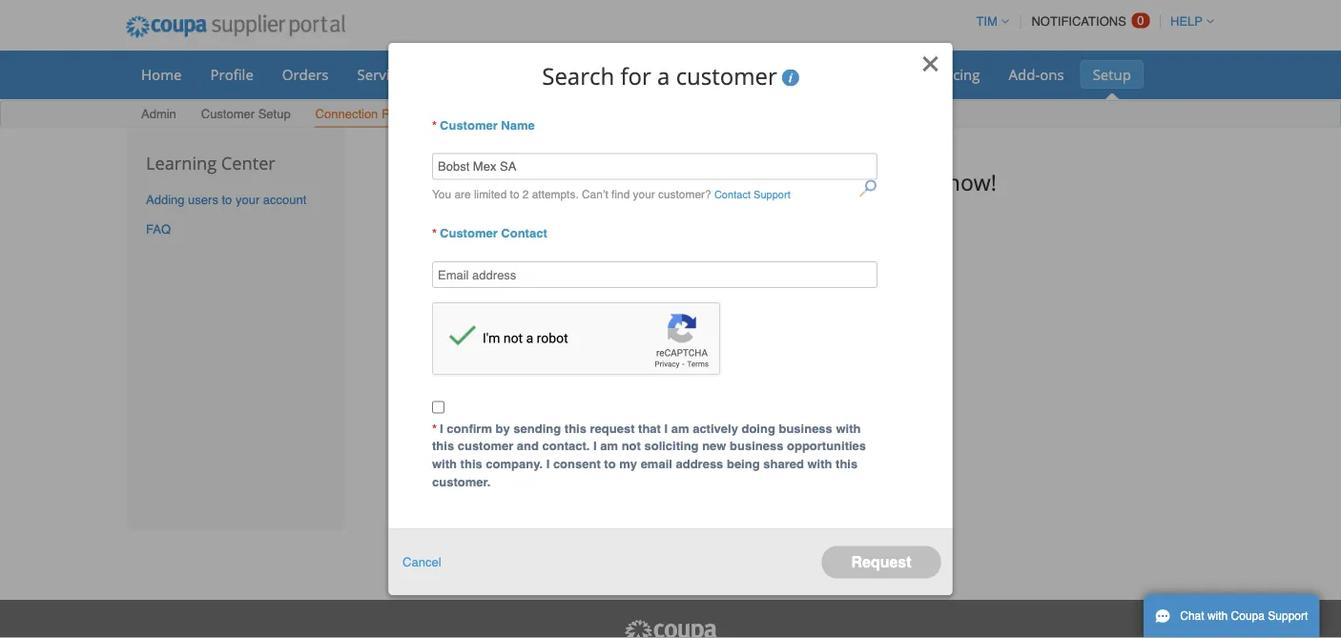 Task type: describe. For each thing, give the bounding box(es) containing it.
not
[[622, 439, 641, 453]]

contact support button
[[715, 184, 791, 204]]

chat with coupa support
[[1181, 610, 1309, 623]]

2 horizontal spatial your
[[746, 168, 793, 197]]

adding users to your account
[[146, 193, 307, 207]]

coupa
[[1232, 610, 1265, 623]]

request button
[[822, 546, 941, 579]]

contact.
[[543, 439, 590, 453]]

* for * customer contact
[[432, 226, 437, 240]]

email
[[641, 457, 673, 471]]

users
[[188, 193, 218, 207]]

customer for * customer contact
[[440, 226, 498, 240]]

* for * i confirm by sending this request that i am actively doing business with this customer and contact. i am not soliciting new business opportunities with this company. i consent to my email address being shared with this customer.
[[432, 421, 437, 436]]

this up customer.
[[461, 457, 483, 471]]

0 vertical spatial business
[[779, 421, 833, 436]]

catalogs
[[659, 64, 716, 84]]

add-ons
[[1009, 64, 1065, 84]]

adding users to your account link
[[146, 193, 307, 207]]

1 horizontal spatial coupa supplier portal image
[[623, 619, 719, 638]]

contact inside you are limited to 2 attempts. can't find your customer? contact support
[[715, 188, 751, 200]]

setup inside customer setup link
[[258, 107, 291, 121]]

* customer contact
[[432, 226, 548, 240]]

shared
[[764, 457, 804, 471]]

with down opportunities
[[808, 457, 833, 471]]

profile
[[210, 64, 254, 84]]

customer down profile link
[[201, 107, 255, 121]]

to inside the * i confirm by sending this request that i am actively doing business with this customer and contact. i am not soliciting new business opportunities with this company. i consent to my email address being shared with this customer.
[[604, 457, 616, 471]]

0 horizontal spatial am
[[600, 439, 618, 453]]

i down the contact.
[[546, 457, 550, 471]]

by
[[496, 421, 510, 436]]

customer inside the * i confirm by sending this request that i am actively doing business with this customer and contact. i am not soliciting new business opportunities with this company. i consent to my email address being shared with this customer.
[[458, 439, 514, 453]]

0 horizontal spatial your
[[236, 193, 260, 207]]

a inside dialog
[[658, 60, 670, 91]]

1 horizontal spatial am
[[672, 421, 690, 436]]

now!
[[947, 168, 997, 197]]

to left the 2
[[510, 188, 520, 200]]

request for request
[[852, 553, 912, 571]]

0 horizontal spatial a
[[583, 168, 595, 197]]

setup inside setup link
[[1093, 64, 1132, 84]]

chat
[[1181, 610, 1205, 623]]

with up opportunities
[[836, 421, 861, 436]]

faq link
[[146, 222, 171, 236]]

orders
[[282, 64, 329, 84]]

close image
[[922, 54, 941, 74]]

adding
[[146, 193, 185, 207]]

0 vertical spatial customer
[[676, 60, 778, 91]]

to right users
[[222, 193, 232, 207]]

* i confirm by sending this request that i am actively doing business with this customer and contact. i am not soliciting new business opportunities with this company. i consent to my email address being shared with this customer.
[[432, 421, 867, 489]]

admin link
[[140, 103, 177, 127]]

opportunities
[[787, 439, 867, 453]]

invoices
[[576, 64, 630, 84]]

with inside button
[[1208, 610, 1228, 623]]

1 vertical spatial contact
[[501, 226, 548, 240]]

learning
[[146, 151, 217, 175]]

new
[[702, 439, 727, 453]]

business performance
[[744, 64, 894, 84]]

soliciting
[[645, 439, 699, 453]]

requests
[[382, 107, 434, 121]]

setup link
[[1081, 60, 1144, 89]]

for
[[621, 60, 652, 91]]

asn link
[[507, 60, 560, 89]]

service/time sheets link
[[345, 60, 504, 89]]

find
[[612, 188, 630, 200]]

search for a customer dialog
[[389, 43, 953, 596]]

service/time sheets
[[357, 64, 491, 84]]

invoices link
[[564, 60, 642, 89]]

faq
[[146, 222, 171, 236]]

are
[[455, 188, 471, 200]]

orders link
[[270, 60, 341, 89]]

my
[[620, 457, 637, 471]]

to right the customer? at the top of page
[[720, 168, 741, 197]]

with up customer.
[[432, 457, 457, 471]]

admin
[[141, 107, 176, 121]]

business
[[744, 64, 803, 84]]

search
[[542, 60, 615, 91]]

catalogs link
[[646, 60, 728, 89]]

you are limited to 2 attempts. can't find your customer? contact support
[[432, 188, 791, 200]]

confirm
[[447, 421, 492, 436]]

customer setup link
[[200, 103, 292, 127]]

Type to search for a customer text field
[[432, 153, 878, 180]]

customer setup
[[201, 107, 291, 121]]

home link
[[129, 60, 194, 89]]

sourcing link
[[910, 60, 993, 89]]



Task type: locate. For each thing, give the bounding box(es) containing it.
2 horizontal spatial customer
[[845, 168, 942, 197]]

2 vertical spatial *
[[432, 421, 437, 436]]

customer right 'first'
[[845, 168, 942, 197]]

company.
[[486, 457, 543, 471]]

business down doing
[[730, 439, 784, 453]]

i left confirm
[[440, 421, 443, 436]]

0 vertical spatial coupa supplier portal image
[[113, 3, 358, 51]]

cancel
[[403, 555, 441, 570]]

1 vertical spatial request
[[852, 553, 912, 571]]

performance
[[807, 64, 894, 84]]

customer
[[201, 107, 255, 121], [440, 118, 498, 132], [440, 226, 498, 240]]

customer.
[[432, 475, 491, 489]]

0 vertical spatial contact
[[715, 188, 751, 200]]

business up opportunities
[[779, 421, 833, 436]]

request
[[494, 168, 577, 197], [852, 553, 912, 571]]

1 vertical spatial support
[[1269, 610, 1309, 623]]

0 vertical spatial *
[[432, 118, 437, 132]]

customer?
[[658, 188, 712, 200]]

business performance link
[[732, 60, 906, 89]]

support left 'first'
[[754, 188, 791, 200]]

support inside you are limited to 2 attempts. can't find your customer? contact support
[[754, 188, 791, 200]]

0 vertical spatial a
[[658, 60, 670, 91]]

this down opportunities
[[836, 457, 858, 471]]

0 vertical spatial request
[[494, 168, 577, 197]]

1 vertical spatial *
[[432, 226, 437, 240]]

add-ons link
[[997, 60, 1077, 89]]

customer for * customer name
[[440, 118, 498, 132]]

to left my on the left bottom of the page
[[604, 457, 616, 471]]

i down request
[[594, 439, 597, 453]]

1 vertical spatial coupa supplier portal image
[[623, 619, 719, 638]]

connection requests
[[315, 107, 434, 121]]

center
[[221, 151, 276, 175]]

with
[[836, 421, 861, 436], [432, 457, 457, 471], [808, 457, 833, 471], [1208, 610, 1228, 623]]

1 vertical spatial customer
[[845, 168, 942, 197]]

*
[[432, 118, 437, 132], [432, 226, 437, 240], [432, 421, 437, 436]]

contact
[[715, 188, 751, 200], [501, 226, 548, 240]]

0 vertical spatial setup
[[1093, 64, 1132, 84]]

Email address text field
[[432, 262, 878, 288]]

0 vertical spatial support
[[754, 188, 791, 200]]

connection requests link
[[315, 103, 435, 127]]

setup
[[1093, 64, 1132, 84], [258, 107, 291, 121]]

your left 'first'
[[746, 168, 793, 197]]

1 horizontal spatial support
[[1269, 610, 1309, 623]]

name
[[501, 118, 535, 132]]

request a connection to your first customer now!
[[494, 168, 997, 197]]

chat with coupa support button
[[1144, 595, 1320, 638]]

0 horizontal spatial setup
[[258, 107, 291, 121]]

limited
[[474, 188, 507, 200]]

add-
[[1009, 64, 1040, 84]]

to
[[720, 168, 741, 197], [510, 188, 520, 200], [222, 193, 232, 207], [604, 457, 616, 471]]

with right the chat
[[1208, 610, 1228, 623]]

0 horizontal spatial request
[[494, 168, 577, 197]]

0 horizontal spatial support
[[754, 188, 791, 200]]

doing
[[742, 421, 776, 436]]

setup right ons
[[1093, 64, 1132, 84]]

request for request a connection to your first customer now!
[[494, 168, 577, 197]]

sourcing
[[922, 64, 981, 84]]

asn
[[520, 64, 548, 84]]

customer down the are
[[440, 226, 498, 240]]

1 horizontal spatial request
[[852, 553, 912, 571]]

* left confirm
[[432, 421, 437, 436]]

profile link
[[198, 60, 266, 89]]

this down confirm
[[432, 439, 454, 453]]

3 * from the top
[[432, 421, 437, 436]]

* for * customer name
[[432, 118, 437, 132]]

and
[[517, 439, 539, 453]]

1 horizontal spatial your
[[633, 188, 655, 200]]

connection
[[315, 107, 378, 121]]

you
[[432, 188, 451, 200]]

support right coupa
[[1269, 610, 1309, 623]]

1 vertical spatial am
[[600, 439, 618, 453]]

actively
[[693, 421, 738, 436]]

am up soliciting
[[672, 421, 690, 436]]

0 vertical spatial am
[[672, 421, 690, 436]]

i right that
[[665, 421, 668, 436]]

cancel button
[[403, 552, 441, 573]]

learning center
[[146, 151, 276, 175]]

1 horizontal spatial contact
[[715, 188, 751, 200]]

business
[[779, 421, 833, 436], [730, 439, 784, 453]]

this
[[565, 421, 587, 436], [432, 439, 454, 453], [461, 457, 483, 471], [836, 457, 858, 471]]

2 * from the top
[[432, 226, 437, 240]]

customer
[[676, 60, 778, 91], [845, 168, 942, 197], [458, 439, 514, 453]]

None checkbox
[[432, 395, 445, 420]]

setup down orders link
[[258, 107, 291, 121]]

request inside request "button"
[[852, 553, 912, 571]]

* down the service/time sheets link
[[432, 118, 437, 132]]

2
[[523, 188, 529, 200]]

* down you
[[432, 226, 437, 240]]

your right find
[[633, 188, 655, 200]]

a right the 'for'
[[658, 60, 670, 91]]

connection
[[600, 168, 714, 197]]

being
[[727, 457, 760, 471]]

account
[[263, 193, 307, 207]]

search for a customer
[[542, 60, 778, 91]]

0 horizontal spatial contact
[[501, 226, 548, 240]]

ons
[[1040, 64, 1065, 84]]

1 vertical spatial setup
[[258, 107, 291, 121]]

home
[[141, 64, 182, 84]]

contact right the customer? at the top of page
[[715, 188, 751, 200]]

1 horizontal spatial a
[[658, 60, 670, 91]]

sheets
[[447, 64, 491, 84]]

service/time
[[357, 64, 443, 84]]

your down "center"
[[236, 193, 260, 207]]

am down request
[[600, 439, 618, 453]]

0 horizontal spatial coupa supplier portal image
[[113, 3, 358, 51]]

1 vertical spatial a
[[583, 168, 595, 197]]

customer right the 'for'
[[676, 60, 778, 91]]

this up the contact.
[[565, 421, 587, 436]]

customer down confirm
[[458, 439, 514, 453]]

request
[[590, 421, 635, 436]]

can't
[[582, 188, 609, 200]]

2 vertical spatial customer
[[458, 439, 514, 453]]

your inside search for a customer dialog
[[633, 188, 655, 200]]

customer left name
[[440, 118, 498, 132]]

1 * from the top
[[432, 118, 437, 132]]

coupa supplier portal image
[[113, 3, 358, 51], [623, 619, 719, 638]]

none checkbox inside search for a customer dialog
[[432, 395, 445, 420]]

consent
[[553, 457, 601, 471]]

1 horizontal spatial setup
[[1093, 64, 1132, 84]]

address
[[676, 457, 724, 471]]

a left find
[[583, 168, 595, 197]]

1 horizontal spatial customer
[[676, 60, 778, 91]]

your
[[746, 168, 793, 197], [633, 188, 655, 200], [236, 193, 260, 207]]

attempts.
[[532, 188, 579, 200]]

first
[[799, 168, 839, 197]]

am
[[672, 421, 690, 436], [600, 439, 618, 453]]

sending
[[514, 421, 561, 436]]

0 horizontal spatial customer
[[458, 439, 514, 453]]

support inside button
[[1269, 610, 1309, 623]]

1 vertical spatial business
[[730, 439, 784, 453]]

support
[[754, 188, 791, 200], [1269, 610, 1309, 623]]

that
[[639, 421, 661, 436]]

* customer name
[[432, 118, 535, 132]]

* inside the * i confirm by sending this request that i am actively doing business with this customer and contact. i am not soliciting new business opportunities with this company. i consent to my email address being shared with this customer.
[[432, 421, 437, 436]]

contact down the 2
[[501, 226, 548, 240]]



Task type: vqa. For each thing, say whether or not it's contained in the screenshot.
Create a discoverable profile 'link'
no



